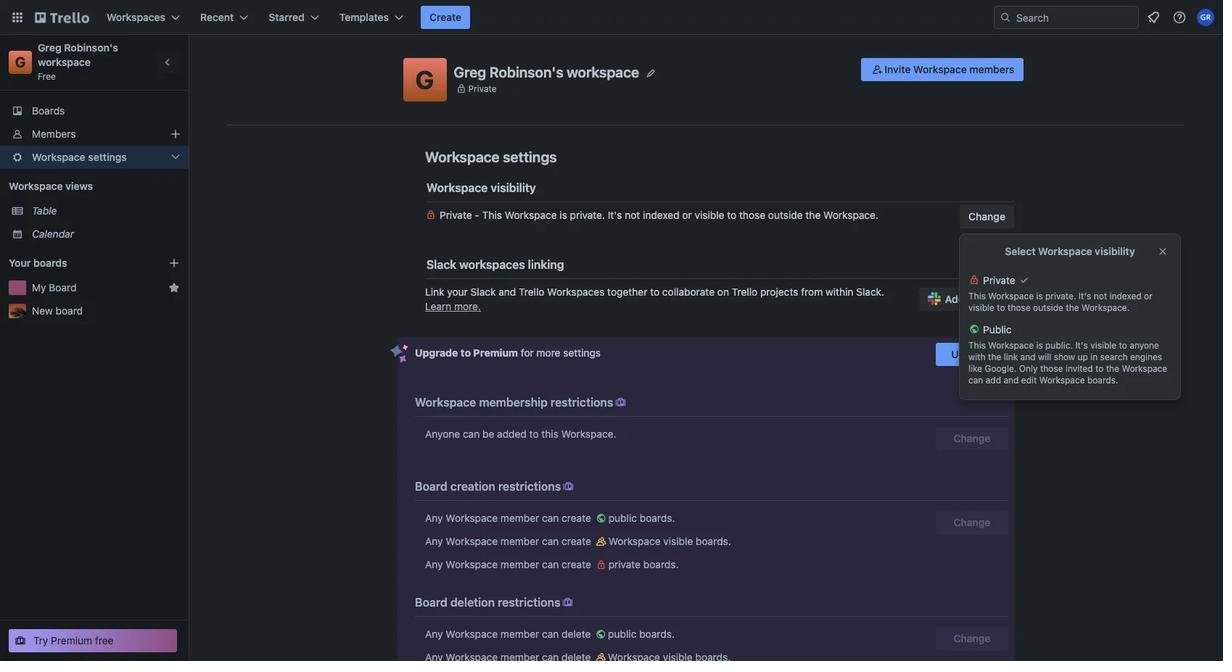Task type: describe. For each thing, give the bounding box(es) containing it.
boards
[[33, 257, 67, 269]]

slack for link
[[471, 286, 496, 298]]

workspace membership restrictions
[[415, 396, 613, 409]]

public.
[[1046, 340, 1073, 351]]

0 vertical spatial board
[[49, 282, 77, 294]]

upgrade for upgrade
[[951, 348, 993, 361]]

board
[[56, 305, 83, 317]]

robinson's for greg robinson's workspace free
[[64, 41, 118, 54]]

new board
[[32, 305, 83, 317]]

more
[[537, 347, 561, 359]]

google.
[[985, 363, 1017, 374]]

anyone can be added to this workspace.
[[425, 428, 616, 440]]

board for board creation restrictions
[[415, 480, 448, 493]]

private. inside this workspace is private. it's not indexed or visible to those outside the workspace.
[[1046, 291, 1076, 302]]

to inside link your slack and trello workspaces together to collaborate on trello projects from within slack. learn more.
[[650, 286, 660, 298]]

1 any from the top
[[425, 512, 443, 525]]

only
[[1019, 363, 1038, 374]]

0 vertical spatial or
[[682, 209, 692, 221]]

workspace for greg robinson's workspace free
[[38, 56, 91, 68]]

my board link
[[32, 281, 163, 295]]

0 notifications image
[[1145, 9, 1162, 26]]

deletion
[[450, 596, 495, 609]]

Search field
[[1011, 7, 1138, 28]]

and inside link your slack and trello workspaces together to collaborate on trello projects from within slack. learn more.
[[499, 286, 516, 298]]

will
[[1038, 352, 1052, 363]]

board for board deletion restrictions
[[415, 596, 448, 609]]

table
[[32, 205, 57, 217]]

up
[[1078, 352, 1088, 363]]

learn more. link
[[425, 300, 481, 313]]

upgrade button
[[936, 343, 1009, 366]]

workspaces inside link your slack and trello workspaces together to collaborate on trello projects from within slack. learn more.
[[547, 286, 605, 298]]

1 vertical spatial sm image
[[594, 628, 608, 642]]

my board
[[32, 282, 77, 294]]

workspaces button
[[98, 6, 189, 29]]

new board link
[[32, 304, 180, 319]]

in
[[1091, 352, 1098, 363]]

premium inside button
[[51, 635, 92, 647]]

add to slack link
[[919, 288, 1014, 311]]

boards link
[[0, 99, 189, 123]]

public this workspace is public. it's visible to anyone with the link and will show up in search engines like google. only those invited to the workspace can add and edit workspace boards.
[[969, 324, 1168, 386]]

invited
[[1066, 363, 1093, 374]]

add to slack
[[945, 293, 1006, 305]]

workspaces inside popup button
[[107, 11, 165, 23]]

close popover image
[[1157, 246, 1169, 258]]

link
[[425, 286, 444, 298]]

sm image inside invite workspace members button
[[870, 62, 885, 77]]

be
[[483, 428, 494, 440]]

indexed inside this workspace is private. it's not indexed or visible to those outside the workspace.
[[1110, 291, 1142, 302]]

workspaces
[[459, 258, 525, 271]]

public boards. for board creation restrictions
[[609, 512, 675, 525]]

show
[[1054, 352, 1075, 363]]

1 horizontal spatial and
[[1004, 375, 1019, 386]]

restrictions for board creation restrictions
[[498, 480, 561, 493]]

starred button
[[260, 6, 328, 29]]

your
[[447, 286, 468, 298]]

search image
[[1000, 12, 1011, 23]]

create for workspace visible boards.
[[562, 535, 591, 548]]

this workspace is private. it's not indexed or visible to those outside the workspace.
[[969, 291, 1153, 313]]

or inside this workspace is private. it's not indexed or visible to those outside the workspace.
[[1144, 291, 1153, 302]]

anyone
[[1130, 340, 1159, 351]]

greg robinson's workspace free
[[38, 41, 121, 82]]

board creation restrictions
[[415, 480, 561, 493]]

not inside this workspace is private. it's not indexed or visible to those outside the workspace.
[[1094, 291, 1107, 302]]

private - this workspace is private. it's not indexed or visible to those outside the workspace.
[[440, 209, 879, 221]]

your
[[9, 257, 31, 269]]

1 horizontal spatial workspace.
[[824, 209, 879, 221]]

recent button
[[192, 6, 257, 29]]

1 vertical spatial change button
[[936, 427, 1009, 451]]

this inside public this workspace is public. it's visible to anyone with the link and will show up in search engines like google. only those invited to the workspace can add and edit workspace boards.
[[969, 340, 986, 351]]

1 horizontal spatial workspace settings
[[425, 149, 557, 165]]

any workspace member can delete
[[425, 628, 594, 641]]

try
[[33, 635, 48, 647]]

0 vertical spatial sm image
[[613, 395, 628, 410]]

collaborate
[[662, 286, 715, 298]]

0 horizontal spatial those
[[739, 209, 766, 221]]

linking
[[528, 258, 564, 271]]

0 horizontal spatial visibility
[[491, 181, 536, 194]]

workspace visible boards.
[[609, 535, 731, 548]]

2 vertical spatial private
[[983, 274, 1016, 287]]

slack.
[[856, 286, 885, 298]]

membership
[[479, 396, 548, 409]]

more.
[[454, 300, 481, 313]]

restrictions for workspace membership restrictions
[[551, 396, 613, 409]]

templates button
[[331, 6, 412, 29]]

workspace views
[[9, 180, 93, 192]]

select
[[1005, 245, 1036, 258]]

calendar link
[[32, 227, 180, 242]]

any workspace member can create for workspace visible boards.
[[425, 535, 594, 548]]

members
[[970, 63, 1015, 75]]

this
[[542, 428, 559, 440]]

primary element
[[0, 0, 1223, 35]]

add
[[945, 293, 965, 305]]

board deletion restrictions
[[415, 596, 561, 609]]

workspace visibility
[[427, 181, 536, 194]]

public for board deletion restrictions
[[608, 628, 637, 641]]

search
[[1100, 352, 1128, 363]]

select workspace visibility
[[1005, 245, 1135, 258]]

invite workspace members button
[[861, 58, 1023, 81]]

from
[[801, 286, 823, 298]]

new
[[32, 305, 53, 317]]

1 member from the top
[[501, 512, 539, 525]]

views
[[65, 180, 93, 192]]

1 trello from the left
[[519, 286, 545, 298]]

your boards
[[9, 257, 67, 269]]

create for public boards.
[[562, 512, 591, 525]]

projects
[[760, 286, 798, 298]]

free
[[95, 635, 114, 647]]

can inside public this workspace is public. it's visible to anyone with the link and will show up in search engines like google. only those invited to the workspace can add and edit workspace boards.
[[969, 375, 983, 386]]

visible inside this workspace is private. it's not indexed or visible to those outside the workspace.
[[969, 303, 995, 313]]

back to home image
[[35, 6, 89, 29]]

table link
[[32, 204, 180, 218]]

workspace settings button
[[0, 146, 189, 169]]

this inside this workspace is private. it's not indexed or visible to those outside the workspace.
[[969, 291, 986, 302]]

greg robinson's workspace link
[[38, 41, 121, 68]]



Task type: locate. For each thing, give the bounding box(es) containing it.
0 horizontal spatial premium
[[51, 635, 92, 647]]

restrictions down anyone can be added to this workspace.
[[498, 480, 561, 493]]

premium left for
[[473, 347, 518, 359]]

2 change link from the top
[[936, 628, 1009, 651]]

1 vertical spatial create
[[562, 535, 591, 548]]

0 horizontal spatial and
[[499, 286, 516, 298]]

0 horizontal spatial not
[[625, 209, 640, 221]]

3 any workspace member can create from the top
[[425, 559, 594, 571]]

slack workspaces linking
[[427, 258, 564, 271]]

change link for board creation restrictions
[[936, 512, 1009, 535]]

edit
[[1021, 375, 1037, 386]]

workspace inside this workspace is private. it's not indexed or visible to those outside the workspace.
[[988, 291, 1034, 302]]

3 member from the top
[[501, 559, 539, 571]]

public boards. up workspace visible boards. in the bottom of the page
[[609, 512, 675, 525]]

2 public boards. from the top
[[608, 628, 675, 641]]

0 horizontal spatial slack
[[427, 258, 457, 271]]

1 horizontal spatial visibility
[[1095, 245, 1135, 258]]

restrictions up any workspace member can delete
[[498, 596, 561, 609]]

like
[[969, 363, 982, 374]]

g for g button
[[415, 65, 434, 94]]

g down switch to… image
[[15, 54, 26, 70]]

greg right g button
[[454, 63, 486, 80]]

is inside public this workspace is public. it's visible to anyone with the link and will show up in search engines like google. only those invited to the workspace can add and edit workspace boards.
[[1036, 340, 1043, 351]]

0 vertical spatial create
[[562, 512, 591, 525]]

settings inside popup button
[[88, 151, 127, 163]]

0 horizontal spatial workspaces
[[107, 11, 165, 23]]

1 horizontal spatial or
[[1144, 291, 1153, 302]]

slack up public
[[980, 293, 1006, 305]]

upgrade up like
[[951, 348, 993, 361]]

1 vertical spatial private.
[[1046, 291, 1076, 302]]

2 vertical spatial those
[[1040, 363, 1063, 374]]

1 horizontal spatial premium
[[473, 347, 518, 359]]

1 vertical spatial robinson's
[[490, 63, 564, 80]]

starred icon image
[[168, 282, 180, 294]]

4 any from the top
[[425, 628, 443, 641]]

workspaces up workspace navigation collapse icon
[[107, 11, 165, 23]]

1 public from the top
[[609, 512, 637, 525]]

robinson's for greg robinson's workspace
[[490, 63, 564, 80]]

2 horizontal spatial slack
[[980, 293, 1006, 305]]

outside inside this workspace is private. it's not indexed or visible to those outside the workspace.
[[1033, 303, 1064, 313]]

slack
[[427, 258, 457, 271], [471, 286, 496, 298], [980, 293, 1006, 305]]

create button
[[421, 6, 470, 29]]

those inside public this workspace is public. it's visible to anyone with the link and will show up in search engines like google. only those invited to the workspace can add and edit workspace boards.
[[1040, 363, 1063, 374]]

can
[[969, 375, 983, 386], [463, 428, 480, 440], [542, 512, 559, 525], [542, 535, 559, 548], [542, 559, 559, 571], [542, 628, 559, 641]]

0 vertical spatial private.
[[570, 209, 605, 221]]

greg robinson's workspace
[[454, 63, 639, 80]]

upgrade right sparkle icon
[[415, 347, 458, 359]]

your boards with 2 items element
[[9, 255, 147, 272]]

2 trello from the left
[[732, 286, 758, 298]]

robinson's inside greg robinson's workspace free
[[64, 41, 118, 54]]

trello down linking
[[519, 286, 545, 298]]

1 horizontal spatial slack
[[471, 286, 496, 298]]

sm image
[[613, 395, 628, 410], [594, 628, 608, 642]]

0 vertical spatial outside
[[768, 209, 803, 221]]

0 horizontal spatial settings
[[88, 151, 127, 163]]

1 vertical spatial private
[[440, 209, 472, 221]]

1 vertical spatial board
[[415, 480, 448, 493]]

workspace. inside this workspace is private. it's not indexed or visible to those outside the workspace.
[[1082, 303, 1130, 313]]

to inside this workspace is private. it's not indexed or visible to those outside the workspace.
[[997, 303, 1005, 313]]

2 any from the top
[[425, 535, 443, 548]]

boards.
[[1087, 375, 1118, 386], [640, 512, 675, 525], [696, 535, 731, 548], [643, 559, 679, 571], [639, 628, 675, 641]]

boards
[[32, 104, 65, 117]]

workspace inside "workspace settings" popup button
[[32, 151, 85, 163]]

2 vertical spatial any workspace member can create
[[425, 559, 594, 571]]

learn
[[425, 300, 451, 313]]

0 vertical spatial workspace.
[[824, 209, 879, 221]]

is inside this workspace is private. it's not indexed or visible to those outside the workspace.
[[1036, 291, 1043, 302]]

workspace
[[914, 63, 967, 75], [425, 149, 500, 165], [32, 151, 85, 163], [9, 180, 63, 192], [427, 181, 488, 194], [505, 209, 557, 221], [1038, 245, 1092, 258], [988, 291, 1034, 302], [988, 340, 1034, 351], [1122, 363, 1168, 374], [1040, 375, 1085, 386], [415, 396, 476, 409], [446, 512, 498, 525], [446, 535, 498, 548], [609, 535, 661, 548], [446, 559, 498, 571], [446, 628, 498, 641]]

change button down add
[[936, 427, 1009, 451]]

workspace settings up the workspace visibility
[[425, 149, 557, 165]]

settings down members link
[[88, 151, 127, 163]]

2 horizontal spatial and
[[1021, 352, 1036, 363]]

public up private
[[609, 512, 637, 525]]

any workspace member can create for private boards.
[[425, 559, 594, 571]]

greg up free
[[38, 41, 61, 54]]

1 vertical spatial premium
[[51, 635, 92, 647]]

0 vertical spatial public boards.
[[609, 512, 675, 525]]

1 horizontal spatial indexed
[[1110, 291, 1142, 302]]

change button up select
[[960, 205, 1014, 229]]

1 horizontal spatial private.
[[1046, 291, 1076, 302]]

1 change link from the top
[[936, 512, 1009, 535]]

private
[[609, 559, 641, 571]]

visible inside public this workspace is public. it's visible to anyone with the link and will show up in search engines like google. only those invited to the workspace can add and edit workspace boards.
[[1091, 340, 1117, 351]]

creation
[[450, 480, 495, 493]]

the
[[806, 209, 821, 221], [1066, 303, 1079, 313], [988, 352, 1001, 363], [1106, 363, 1120, 374]]

settings up the workspace visibility
[[503, 149, 557, 165]]

change link for board deletion restrictions
[[936, 628, 1009, 651]]

this up with
[[969, 340, 986, 351]]

is up linking
[[560, 209, 567, 221]]

or
[[682, 209, 692, 221], [1144, 291, 1153, 302]]

outside
[[768, 209, 803, 221], [1033, 303, 1064, 313]]

2 vertical spatial restrictions
[[498, 596, 561, 609]]

1 horizontal spatial workspaces
[[547, 286, 605, 298]]

1 vertical spatial is
[[1036, 291, 1043, 302]]

0 horizontal spatial greg
[[38, 41, 61, 54]]

try premium free
[[33, 635, 114, 647]]

0 horizontal spatial outside
[[768, 209, 803, 221]]

trello right on
[[732, 286, 758, 298]]

link
[[1004, 352, 1018, 363]]

workspace inside invite workspace members button
[[914, 63, 967, 75]]

together
[[607, 286, 647, 298]]

1 vertical spatial visibility
[[1095, 245, 1135, 258]]

1 vertical spatial public
[[608, 628, 637, 641]]

try premium free button
[[9, 630, 177, 653]]

0 horizontal spatial workspace
[[38, 56, 91, 68]]

2 vertical spatial this
[[969, 340, 986, 351]]

templates
[[339, 11, 389, 23]]

and up only at the right of the page
[[1021, 352, 1036, 363]]

sm image
[[870, 62, 885, 77], [561, 480, 576, 494], [594, 512, 609, 526], [594, 535, 609, 549], [594, 558, 609, 572], [561, 596, 575, 610], [594, 651, 608, 662]]

0 horizontal spatial private.
[[570, 209, 605, 221]]

slack up more.
[[471, 286, 496, 298]]

1 horizontal spatial g
[[415, 65, 434, 94]]

2 public from the top
[[608, 628, 637, 641]]

1 horizontal spatial those
[[1008, 303, 1031, 313]]

2 vertical spatial create
[[562, 559, 591, 571]]

1 vertical spatial greg
[[454, 63, 486, 80]]

g down create "button"
[[415, 65, 434, 94]]

my
[[32, 282, 46, 294]]

add
[[986, 375, 1001, 386]]

private boards.
[[609, 559, 679, 571]]

delete
[[562, 628, 591, 641]]

2 vertical spatial and
[[1004, 375, 1019, 386]]

board right the my
[[49, 282, 77, 294]]

workspace settings
[[425, 149, 557, 165], [32, 151, 127, 163]]

2 horizontal spatial settings
[[563, 347, 601, 359]]

and down slack workspaces linking
[[499, 286, 516, 298]]

greg inside greg robinson's workspace free
[[38, 41, 61, 54]]

workspace settings down members link
[[32, 151, 127, 163]]

upgrade inside button
[[951, 348, 993, 361]]

0 horizontal spatial trello
[[519, 286, 545, 298]]

workspace navigation collapse icon image
[[158, 52, 178, 73]]

2 horizontal spatial workspace.
[[1082, 303, 1130, 313]]

boards. inside public this workspace is public. it's visible to anyone with the link and will show up in search engines like google. only those invited to the workspace can add and edit workspace boards.
[[1087, 375, 1118, 386]]

on
[[717, 286, 729, 298]]

0 vertical spatial those
[[739, 209, 766, 221]]

this right -
[[482, 209, 502, 221]]

0 vertical spatial premium
[[473, 347, 518, 359]]

private.
[[570, 209, 605, 221], [1046, 291, 1076, 302]]

open information menu image
[[1172, 10, 1187, 25]]

1 vertical spatial not
[[1094, 291, 1107, 302]]

greg for greg robinson's workspace free
[[38, 41, 61, 54]]

1 horizontal spatial greg
[[454, 63, 486, 80]]

greg robinson (gregrobinson96) image
[[1197, 9, 1215, 26]]

0 horizontal spatial g
[[15, 54, 26, 70]]

within
[[826, 286, 854, 298]]

0 vertical spatial visibility
[[491, 181, 536, 194]]

workspaces down linking
[[547, 286, 605, 298]]

1 horizontal spatial settings
[[503, 149, 557, 165]]

1 vertical spatial restrictions
[[498, 480, 561, 493]]

1 vertical spatial those
[[1008, 303, 1031, 313]]

premium right the try
[[51, 635, 92, 647]]

any workspace member can create for public boards.
[[425, 512, 594, 525]]

is up will
[[1036, 340, 1043, 351]]

public right the delete
[[608, 628, 637, 641]]

slack up link
[[427, 258, 457, 271]]

0 vertical spatial not
[[625, 209, 640, 221]]

for
[[521, 347, 534, 359]]

1 vertical spatial workspaces
[[547, 286, 605, 298]]

engines
[[1130, 352, 1162, 363]]

0 horizontal spatial or
[[682, 209, 692, 221]]

public boards.
[[609, 512, 675, 525], [608, 628, 675, 641]]

0 vertical spatial indexed
[[643, 209, 680, 221]]

1 horizontal spatial upgrade
[[951, 348, 993, 361]]

0 vertical spatial is
[[560, 209, 567, 221]]

slack for add
[[980, 293, 1006, 305]]

settings right more
[[563, 347, 601, 359]]

workspace for greg robinson's workspace
[[567, 63, 639, 80]]

members
[[32, 128, 76, 140]]

workspaces
[[107, 11, 165, 23], [547, 286, 605, 298]]

any workspace member can create
[[425, 512, 594, 525], [425, 535, 594, 548], [425, 559, 594, 571]]

change link
[[936, 512, 1009, 535], [936, 628, 1009, 651]]

1 vertical spatial or
[[1144, 291, 1153, 302]]

invite workspace members
[[885, 63, 1015, 75]]

1 horizontal spatial workspace
[[567, 63, 639, 80]]

settings
[[503, 149, 557, 165], [88, 151, 127, 163], [563, 347, 601, 359]]

workspace inside greg robinson's workspace free
[[38, 56, 91, 68]]

0 horizontal spatial upgrade
[[415, 347, 458, 359]]

private left -
[[440, 209, 472, 221]]

2 member from the top
[[501, 535, 539, 548]]

1 horizontal spatial not
[[1094, 291, 1107, 302]]

0 vertical spatial and
[[499, 286, 516, 298]]

0 vertical spatial change link
[[936, 512, 1009, 535]]

board
[[49, 282, 77, 294], [415, 480, 448, 493], [415, 596, 448, 609]]

3 create from the top
[[562, 559, 591, 571]]

it's inside this workspace is private. it's not indexed or visible to those outside the workspace.
[[1079, 291, 1091, 302]]

and down google.
[[1004, 375, 1019, 386]]

and
[[499, 286, 516, 298], [1021, 352, 1036, 363], [1004, 375, 1019, 386]]

is
[[560, 209, 567, 221], [1036, 291, 1043, 302], [1036, 340, 1043, 351]]

g link
[[9, 51, 32, 74]]

switch to… image
[[10, 10, 25, 25]]

1 vertical spatial it's
[[1079, 291, 1091, 302]]

private
[[468, 83, 497, 94], [440, 209, 472, 221], [983, 274, 1016, 287]]

private right g button
[[468, 83, 497, 94]]

1 horizontal spatial robinson's
[[490, 63, 564, 80]]

workspace up free
[[38, 56, 91, 68]]

g for g link on the top of the page
[[15, 54, 26, 70]]

public
[[983, 324, 1012, 336]]

1 any workspace member can create from the top
[[425, 512, 594, 525]]

starred
[[269, 11, 305, 23]]

1 horizontal spatial trello
[[732, 286, 758, 298]]

2 horizontal spatial those
[[1040, 363, 1063, 374]]

board left deletion
[[415, 596, 448, 609]]

upgrade
[[415, 347, 458, 359], [951, 348, 993, 361]]

public for board creation restrictions
[[609, 512, 637, 525]]

0 vertical spatial restrictions
[[551, 396, 613, 409]]

public
[[609, 512, 637, 525], [608, 628, 637, 641]]

to
[[727, 209, 737, 221], [650, 286, 660, 298], [967, 293, 977, 305], [997, 303, 1005, 313], [1119, 340, 1127, 351], [461, 347, 471, 359], [1096, 363, 1104, 374], [529, 428, 539, 440]]

0 horizontal spatial workspace settings
[[32, 151, 127, 163]]

workspace.
[[824, 209, 879, 221], [1082, 303, 1130, 313], [561, 428, 616, 440]]

it's inside public this workspace is public. it's visible to anyone with the link and will show up in search engines like google. only those invited to the workspace can add and edit workspace boards.
[[1076, 340, 1088, 351]]

restrictions up this
[[551, 396, 613, 409]]

this
[[482, 209, 502, 221], [969, 291, 986, 302], [969, 340, 986, 351]]

those inside this workspace is private. it's not indexed or visible to those outside the workspace.
[[1008, 303, 1031, 313]]

restrictions
[[551, 396, 613, 409], [498, 480, 561, 493], [498, 596, 561, 609]]

this right 'add'
[[969, 291, 986, 302]]

2 vertical spatial is
[[1036, 340, 1043, 351]]

1 vertical spatial and
[[1021, 352, 1036, 363]]

1 horizontal spatial outside
[[1033, 303, 1064, 313]]

0 horizontal spatial workspace.
[[561, 428, 616, 440]]

public boards. right the delete
[[608, 628, 675, 641]]

-
[[475, 209, 480, 221]]

create for private boards.
[[562, 559, 591, 571]]

4 member from the top
[[501, 628, 539, 641]]

invite
[[885, 63, 911, 75]]

g button
[[403, 58, 447, 102]]

0 horizontal spatial sm image
[[594, 628, 608, 642]]

0 vertical spatial robinson's
[[64, 41, 118, 54]]

0 vertical spatial change button
[[960, 205, 1014, 229]]

change
[[969, 210, 1006, 223], [954, 432, 991, 445], [954, 517, 991, 529], [954, 633, 991, 645]]

1 vertical spatial change link
[[936, 628, 1009, 651]]

any
[[425, 512, 443, 525], [425, 535, 443, 548], [425, 559, 443, 571], [425, 628, 443, 641]]

add board image
[[168, 258, 180, 269]]

is down the 'select workspace visibility' in the right of the page
[[1036, 291, 1043, 302]]

3 any from the top
[[425, 559, 443, 571]]

restrictions for board deletion restrictions
[[498, 596, 561, 609]]

0 horizontal spatial indexed
[[643, 209, 680, 221]]

sparkle image
[[390, 345, 408, 363]]

0 vertical spatial it's
[[608, 209, 622, 221]]

indexed
[[643, 209, 680, 221], [1110, 291, 1142, 302]]

recent
[[200, 11, 234, 23]]

2 vertical spatial it's
[[1076, 340, 1088, 351]]

greg
[[38, 41, 61, 54], [454, 63, 486, 80]]

free
[[38, 71, 56, 82]]

the inside this workspace is private. it's not indexed or visible to those outside the workspace.
[[1066, 303, 1079, 313]]

added
[[497, 428, 527, 440]]

1 vertical spatial workspace.
[[1082, 303, 1130, 313]]

link your slack and trello workspaces together to collaborate on trello projects from within slack. learn more.
[[425, 286, 885, 313]]

with
[[969, 352, 986, 363]]

create
[[430, 11, 462, 23]]

2 vertical spatial workspace.
[[561, 428, 616, 440]]

2 create from the top
[[562, 535, 591, 548]]

1 vertical spatial outside
[[1033, 303, 1064, 313]]

calendar
[[32, 228, 74, 240]]

private up add to slack
[[983, 274, 1016, 287]]

slack inside link your slack and trello workspaces together to collaborate on trello projects from within slack. learn more.
[[471, 286, 496, 298]]

greg for greg robinson's workspace
[[454, 63, 486, 80]]

visible
[[695, 209, 724, 221], [969, 303, 995, 313], [1091, 340, 1117, 351], [663, 535, 693, 548]]

2 any workspace member can create from the top
[[425, 535, 594, 548]]

1 create from the top
[[562, 512, 591, 525]]

0 vertical spatial private
[[468, 83, 497, 94]]

g inside button
[[415, 65, 434, 94]]

workspace settings inside "workspace settings" popup button
[[32, 151, 127, 163]]

0 vertical spatial this
[[482, 209, 502, 221]]

workspace down primary element
[[567, 63, 639, 80]]

1 vertical spatial indexed
[[1110, 291, 1142, 302]]

0 horizontal spatial robinson's
[[64, 41, 118, 54]]

board left creation
[[415, 480, 448, 493]]

1 public boards. from the top
[[609, 512, 675, 525]]

public boards. for board deletion restrictions
[[608, 628, 675, 641]]

1 vertical spatial any workspace member can create
[[425, 535, 594, 548]]

g
[[15, 54, 26, 70], [415, 65, 434, 94]]

upgrade for upgrade to premium for more settings
[[415, 347, 458, 359]]



Task type: vqa. For each thing, say whether or not it's contained in the screenshot.
left Ben Nelson (bennelson96) icon
no



